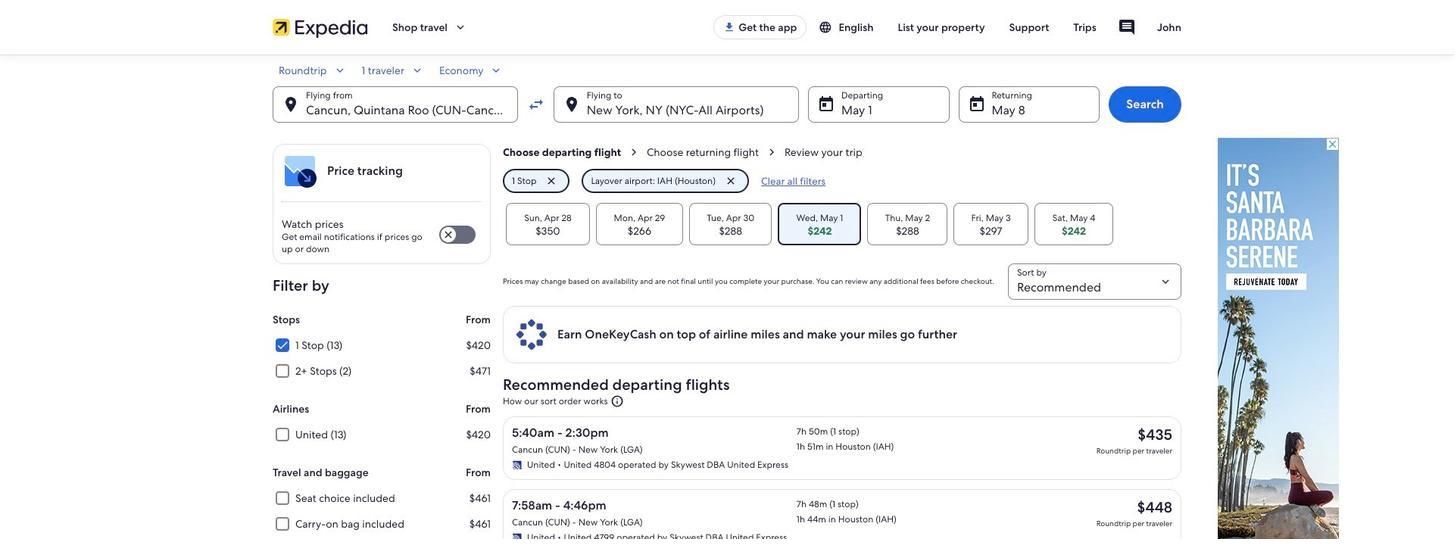 Task type: locate. For each thing, give the bounding box(es) containing it.
theme default image
[[611, 395, 625, 408]]

1 horizontal spatial small image
[[411, 64, 424, 77]]

trailing image
[[454, 20, 467, 34]]

tab list
[[503, 203, 1182, 245]]

communication center icon image
[[1118, 18, 1136, 36]]

2 horizontal spatial small image
[[819, 20, 839, 34]]

list
[[503, 373, 1182, 539]]

None search field
[[273, 64, 1182, 123]]

0 horizontal spatial small image
[[333, 64, 347, 77]]

small image
[[819, 20, 839, 34], [333, 64, 347, 77], [411, 64, 424, 77]]

price tracking image
[[282, 153, 318, 189]]



Task type: vqa. For each thing, say whether or not it's contained in the screenshot.
directional image
no



Task type: describe. For each thing, give the bounding box(es) containing it.
swap origin and destination image
[[527, 95, 545, 114]]

download the app button image
[[724, 21, 736, 33]]

step 2 of 3. choose returning flight, choose returning flight element
[[647, 145, 785, 159]]

step 1 of 3. choose departing flight. current page, choose departing flight element
[[503, 145, 647, 159]]

one key blue tier image
[[515, 318, 548, 352]]

expedia logo image
[[273, 17, 368, 38]]

small image
[[490, 64, 503, 77]]



